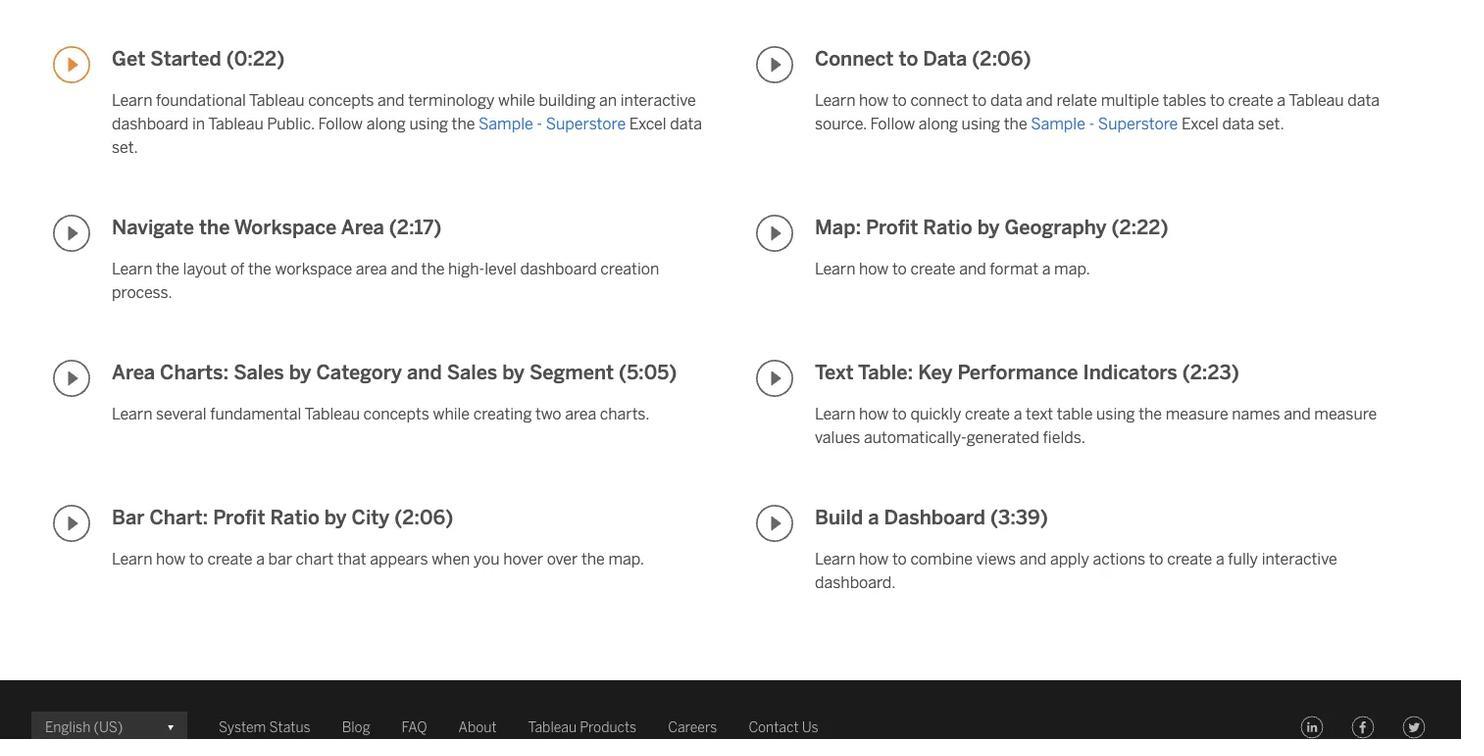 Task type: describe. For each thing, give the bounding box(es) containing it.
data inside excel data set.
[[670, 114, 702, 133]]

dashboard
[[884, 506, 986, 529]]

creating
[[473, 404, 532, 423]]

a left 'bar' at the bottom of page
[[256, 550, 265, 568]]

hover
[[503, 550, 543, 568]]

map: profit ratio by geography (2:22)
[[815, 216, 1169, 239]]

careers
[[668, 719, 717, 735]]

learn foundational tableau concepts and terminology while building an interactive dashboard in tableau public. follow along using the
[[112, 91, 696, 133]]

0 vertical spatial ratio
[[923, 216, 973, 239]]

while inside learn foundational tableau concepts and terminology while building an interactive dashboard in tableau public. follow along using the
[[498, 91, 535, 109]]

using inside 'learn how to quickly create a text table using the measure names and measure values automatically-generated fields.'
[[1097, 404, 1135, 423]]

values
[[815, 428, 861, 447]]

geography
[[1005, 216, 1107, 239]]

multiple
[[1101, 91, 1159, 109]]

an
[[599, 91, 617, 109]]

by up creating
[[502, 361, 525, 384]]

quickly
[[911, 404, 962, 423]]

format
[[990, 259, 1039, 278]]

bar chart: profit ratio by city (2:06)
[[112, 506, 453, 529]]

build a dashboard (3:39)
[[815, 506, 1048, 529]]

workspace
[[234, 216, 337, 239]]

sample - superstore link for get started (0:22)
[[479, 114, 626, 133]]

a right format
[[1042, 259, 1051, 278]]

automatically-
[[864, 428, 967, 447]]

city
[[352, 506, 390, 529]]

build
[[815, 506, 863, 529]]

1 horizontal spatial set.
[[1258, 114, 1285, 133]]

excel data set.
[[112, 114, 702, 156]]

bar
[[112, 506, 145, 529]]

table:
[[858, 361, 913, 384]]

tableau inside "learn how to connect to data and relate multiple tables to create a tableau data source. follow along using the"
[[1289, 91, 1344, 109]]

connect
[[815, 47, 894, 70]]

source.
[[815, 114, 867, 133]]

system
[[219, 719, 266, 735]]

create left 'bar' at the bottom of page
[[207, 550, 253, 568]]

2 sales from the left
[[447, 361, 497, 384]]

dashboard inside learn foundational tableau concepts and terminology while building an interactive dashboard in tableau public. follow along using the
[[112, 114, 189, 133]]

dashboard.
[[815, 573, 896, 592]]

and inside the learn the layout of the workspace area and the high-level dashboard creation process.
[[391, 259, 418, 278]]

english
[[45, 719, 91, 735]]

us
[[802, 719, 819, 735]]

(us)
[[94, 719, 123, 735]]

by left category on the left
[[289, 361, 311, 384]]

get started (0:22)
[[112, 47, 285, 70]]

segment
[[530, 361, 614, 384]]

appears
[[370, 550, 428, 568]]

follow inside learn foundational tableau concepts and terminology while building an interactive dashboard in tableau public. follow along using the
[[318, 114, 363, 133]]

create inside learn how to combine views and apply actions to create a fully interactive dashboard.
[[1167, 550, 1213, 568]]

1 measure from the left
[[1166, 404, 1229, 423]]

superstore for sample - superstore excel data set.
[[1098, 114, 1178, 133]]

play video image for navigate
[[53, 215, 90, 252]]

the inside 'learn how to quickly create a text table using the measure names and measure values automatically-generated fields.'
[[1139, 404, 1162, 423]]

play video image for text
[[756, 360, 793, 397]]

1 vertical spatial area
[[565, 404, 596, 423]]

and left format
[[959, 259, 986, 278]]

1 vertical spatial profit
[[213, 506, 265, 529]]

learn how to create and format a map.
[[815, 259, 1090, 278]]

2 measure from the left
[[1315, 404, 1377, 423]]

play video image for get
[[53, 46, 90, 83]]

play video image for build
[[756, 505, 793, 542]]

contact
[[749, 719, 799, 735]]

fully
[[1228, 550, 1258, 568]]

selected language element
[[45, 712, 174, 740]]

how for to
[[859, 91, 889, 109]]

sample for sample - superstore
[[479, 114, 533, 133]]

apply
[[1050, 550, 1090, 568]]

(2:22)
[[1112, 216, 1169, 239]]

process.
[[112, 283, 172, 301]]

fundamental
[[210, 404, 301, 423]]

to inside 'learn how to quickly create a text table using the measure names and measure values automatically-generated fields.'
[[892, 404, 907, 423]]

navigate the workspace area (2:17)
[[112, 216, 442, 239]]

using inside learn foundational tableau concepts and terminology while building an interactive dashboard in tableau public. follow along using the
[[409, 114, 448, 133]]

products
[[580, 719, 637, 735]]

of
[[230, 259, 245, 278]]

area inside the learn the layout of the workspace area and the high-level dashboard creation process.
[[356, 259, 387, 278]]

sample - superstore
[[479, 114, 626, 133]]

two
[[536, 404, 562, 423]]

0 horizontal spatial map.
[[609, 550, 644, 568]]

by up format
[[978, 216, 1000, 239]]

public.
[[267, 114, 315, 133]]

started
[[150, 47, 221, 70]]

sample for sample - superstore excel data set.
[[1031, 114, 1086, 133]]

english (us)
[[45, 719, 123, 735]]

chart:
[[150, 506, 208, 529]]

learn how to connect to data and relate multiple tables to create a tableau data source. follow along using the
[[815, 91, 1380, 133]]

get
[[112, 47, 145, 70]]

1 vertical spatial area
[[112, 361, 155, 384]]

using inside "learn how to connect to data and relate multiple tables to create a tableau data source. follow along using the"
[[962, 114, 1001, 133]]

category
[[316, 361, 402, 384]]

learn several fundamental tableau concepts while creating two area charts.
[[112, 404, 650, 423]]

when
[[432, 550, 470, 568]]

- for sample - superstore
[[537, 114, 542, 133]]

building
[[539, 91, 596, 109]]

learn for connect
[[815, 91, 856, 109]]

foundational
[[156, 91, 246, 109]]

learn how to quickly create a text table using the measure names and measure values automatically-generated fields.
[[815, 404, 1377, 447]]

actions
[[1093, 550, 1146, 568]]

by left city at the bottom left of the page
[[324, 506, 347, 529]]

set. inside excel data set.
[[112, 138, 138, 156]]

contact us
[[749, 719, 819, 735]]

learn for navigate
[[112, 259, 152, 278]]

creation
[[601, 259, 659, 278]]

superstore for sample - superstore
[[546, 114, 626, 133]]

views
[[977, 550, 1016, 568]]

faq link
[[402, 716, 427, 739]]

over
[[547, 550, 578, 568]]

terminology
[[408, 91, 495, 109]]

connect
[[911, 91, 969, 109]]

how for profit
[[859, 259, 889, 278]]

tableau products link
[[528, 716, 637, 739]]

learn the layout of the workspace area and the high-level dashboard creation process.
[[112, 259, 659, 301]]

that
[[337, 550, 366, 568]]

faq
[[402, 719, 427, 735]]



Task type: locate. For each thing, give the bounding box(es) containing it.
(2:23)
[[1183, 361, 1239, 384]]

a
[[1277, 91, 1286, 109], [1042, 259, 1051, 278], [1014, 404, 1022, 423], [868, 506, 879, 529], [256, 550, 265, 568], [1216, 550, 1225, 568]]

a left fully
[[1216, 550, 1225, 568]]

concepts up public.
[[308, 91, 374, 109]]

chart
[[296, 550, 334, 568]]

excel
[[629, 114, 667, 133], [1182, 114, 1219, 133]]

how up source.
[[859, 91, 889, 109]]

follow right source.
[[870, 114, 915, 133]]

1 horizontal spatial sample - superstore link
[[1031, 114, 1178, 133]]

measure right names on the bottom right of page
[[1315, 404, 1377, 423]]

1 along from the left
[[366, 114, 406, 133]]

using right table
[[1097, 404, 1135, 423]]

sample - superstore link for connect to data (2:06)
[[1031, 114, 1178, 133]]

how inside 'learn how to quickly create a text table using the measure names and measure values automatically-generated fields.'
[[859, 404, 889, 423]]

sales up creating
[[447, 361, 497, 384]]

system status link
[[219, 716, 311, 739]]

-
[[537, 114, 542, 133], [1089, 114, 1095, 133]]

learn for map:
[[815, 259, 856, 278]]

blog link
[[342, 716, 370, 739]]

2 sample - superstore link from the left
[[1031, 114, 1178, 133]]

1 horizontal spatial along
[[919, 114, 958, 133]]

- down building
[[537, 114, 542, 133]]

along inside learn foundational tableau concepts and terminology while building an interactive dashboard in tableau public. follow along using the
[[366, 114, 406, 133]]

superstore down building
[[546, 114, 626, 133]]

0 vertical spatial concepts
[[308, 91, 374, 109]]

bar
[[268, 550, 292, 568]]

and up learn several fundamental tableau concepts while creating two area charts.
[[407, 361, 442, 384]]

and inside learn foundational tableau concepts and terminology while building an interactive dashboard in tableau public. follow along using the
[[378, 91, 405, 109]]

to
[[899, 47, 918, 70], [892, 91, 907, 109], [972, 91, 987, 109], [1210, 91, 1225, 109], [892, 259, 907, 278], [892, 404, 907, 423], [189, 550, 204, 568], [892, 550, 907, 568], [1149, 550, 1164, 568]]

performance
[[958, 361, 1078, 384]]

a inside 'learn how to quickly create a text table using the measure names and measure values automatically-generated fields.'
[[1014, 404, 1022, 423]]

follow right public.
[[318, 114, 363, 133]]

0 horizontal spatial interactive
[[621, 91, 696, 109]]

text table: key performance indicators (2:23)
[[815, 361, 1239, 384]]

1 horizontal spatial sample
[[1031, 114, 1086, 133]]

learn for build
[[815, 550, 856, 568]]

1 horizontal spatial map.
[[1054, 259, 1090, 278]]

learn up source.
[[815, 91, 856, 109]]

learn down map:
[[815, 259, 856, 278]]

0 horizontal spatial measure
[[1166, 404, 1229, 423]]

0 horizontal spatial area
[[112, 361, 155, 384]]

using down terminology
[[409, 114, 448, 133]]

area left charts:
[[112, 361, 155, 384]]

while up sample - superstore
[[498, 91, 535, 109]]

0 horizontal spatial using
[[409, 114, 448, 133]]

text
[[815, 361, 854, 384]]

concepts
[[308, 91, 374, 109], [363, 404, 429, 423]]

indicators
[[1083, 361, 1178, 384]]

text
[[1026, 404, 1054, 423]]

0 horizontal spatial (2:06)
[[395, 506, 453, 529]]

1 horizontal spatial -
[[1089, 114, 1095, 133]]

along down connect
[[919, 114, 958, 133]]

interactive inside learn foundational tableau concepts and terminology while building an interactive dashboard in tableau public. follow along using the
[[621, 91, 696, 109]]

0 horizontal spatial area
[[356, 259, 387, 278]]

by
[[978, 216, 1000, 239], [289, 361, 311, 384], [502, 361, 525, 384], [324, 506, 347, 529]]

concepts inside learn foundational tableau concepts and terminology while building an interactive dashboard in tableau public. follow along using the
[[308, 91, 374, 109]]

1 horizontal spatial measure
[[1315, 404, 1377, 423]]

0 vertical spatial interactive
[[621, 91, 696, 109]]

a right tables
[[1277, 91, 1286, 109]]

you
[[474, 550, 500, 568]]

1 horizontal spatial ratio
[[923, 216, 973, 239]]

learn inside "learn how to connect to data and relate multiple tables to create a tableau data source. follow along using the"
[[815, 91, 856, 109]]

0 vertical spatial map.
[[1054, 259, 1090, 278]]

the inside learn foundational tableau concepts and terminology while building an interactive dashboard in tableau public. follow along using the
[[452, 114, 475, 133]]

and down (2:17)
[[391, 259, 418, 278]]

ratio up learn how to create and format a map.
[[923, 216, 973, 239]]

(2:17)
[[389, 216, 442, 239]]

set.
[[1258, 114, 1285, 133], [112, 138, 138, 156]]

learn for get
[[112, 91, 152, 109]]

and up excel data set.
[[378, 91, 405, 109]]

learn down get
[[112, 91, 152, 109]]

1 vertical spatial while
[[433, 404, 470, 423]]

connect to data (2:06)
[[815, 47, 1031, 70]]

1 horizontal spatial area
[[341, 216, 384, 239]]

0 vertical spatial area
[[356, 259, 387, 278]]

1 vertical spatial dashboard
[[520, 259, 597, 278]]

superstore
[[546, 114, 626, 133], [1098, 114, 1178, 133]]

ratio up 'bar' at the bottom of page
[[270, 506, 320, 529]]

the inside "learn how to connect to data and relate multiple tables to create a tableau data source. follow along using the"
[[1004, 114, 1028, 133]]

status
[[269, 719, 311, 735]]

1 vertical spatial interactive
[[1262, 550, 1337, 568]]

follow inside "learn how to connect to data and relate multiple tables to create a tableau data source. follow along using the"
[[870, 114, 915, 133]]

charts.
[[600, 404, 650, 423]]

map:
[[815, 216, 861, 239]]

along
[[366, 114, 406, 133], [919, 114, 958, 133]]

1 horizontal spatial superstore
[[1098, 114, 1178, 133]]

using
[[409, 114, 448, 133], [962, 114, 1001, 133], [1097, 404, 1135, 423]]

dashboard
[[112, 114, 189, 133], [520, 259, 597, 278]]

charts:
[[160, 361, 229, 384]]

excel right sample - superstore
[[629, 114, 667, 133]]

tables
[[1163, 91, 1207, 109]]

0 vertical spatial dashboard
[[112, 114, 189, 133]]

2 follow from the left
[[870, 114, 915, 133]]

measure down (2:23)
[[1166, 404, 1229, 423]]

navigate
[[112, 216, 194, 239]]

and inside "learn how to connect to data and relate multiple tables to create a tableau data source. follow along using the"
[[1026, 91, 1053, 109]]

area
[[356, 259, 387, 278], [565, 404, 596, 423]]

level
[[485, 259, 517, 278]]

map.
[[1054, 259, 1090, 278], [609, 550, 644, 568]]

0 vertical spatial area
[[341, 216, 384, 239]]

using down connect
[[962, 114, 1001, 133]]

a inside "learn how to connect to data and relate multiple tables to create a tableau data source. follow along using the"
[[1277, 91, 1286, 109]]

1 vertical spatial set.
[[112, 138, 138, 156]]

about
[[459, 719, 497, 735]]

dashboard left in
[[112, 114, 189, 133]]

how up dashboard.
[[859, 550, 889, 568]]

sample - superstore excel data set.
[[1031, 114, 1285, 133]]

create inside "learn how to connect to data and relate multiple tables to create a tableau data source. follow along using the"
[[1228, 91, 1274, 109]]

create down map: profit ratio by geography (2:22)
[[911, 259, 956, 278]]

1 horizontal spatial (2:06)
[[972, 47, 1031, 70]]

learn up dashboard.
[[815, 550, 856, 568]]

while left creating
[[433, 404, 470, 423]]

1 horizontal spatial interactive
[[1262, 550, 1337, 568]]

table
[[1057, 404, 1093, 423]]

(5:05)
[[619, 361, 677, 384]]

a left text
[[1014, 404, 1022, 423]]

workspace
[[275, 259, 352, 278]]

profit right map:
[[866, 216, 918, 239]]

2 horizontal spatial using
[[1097, 404, 1135, 423]]

1 vertical spatial (2:06)
[[395, 506, 453, 529]]

1 superstore from the left
[[546, 114, 626, 133]]

area left (2:17)
[[341, 216, 384, 239]]

2 - from the left
[[1089, 114, 1095, 133]]

1 sample from the left
[[479, 114, 533, 133]]

0 vertical spatial set.
[[1258, 114, 1285, 133]]

play video image
[[53, 46, 90, 83], [756, 46, 793, 83], [756, 215, 793, 252], [756, 360, 793, 397]]

tableau
[[249, 91, 305, 109], [1289, 91, 1344, 109], [208, 114, 264, 133], [304, 404, 360, 423], [528, 719, 577, 735]]

0 horizontal spatial sample - superstore link
[[479, 114, 626, 133]]

2 along from the left
[[919, 114, 958, 133]]

dashboard right level
[[520, 259, 597, 278]]

interactive right fully
[[1262, 550, 1337, 568]]

sample down terminology
[[479, 114, 533, 133]]

learn inside learn foundational tableau concepts and terminology while building an interactive dashboard in tableau public. follow along using the
[[112, 91, 152, 109]]

1 horizontal spatial profit
[[866, 216, 918, 239]]

create left fully
[[1167, 550, 1213, 568]]

1 horizontal spatial dashboard
[[520, 259, 597, 278]]

0 horizontal spatial follow
[[318, 114, 363, 133]]

create right tables
[[1228, 91, 1274, 109]]

0 vertical spatial profit
[[866, 216, 918, 239]]

learn
[[112, 91, 152, 109], [815, 91, 856, 109], [112, 259, 152, 278], [815, 259, 856, 278], [112, 404, 152, 423], [815, 404, 856, 423], [112, 550, 152, 568], [815, 550, 856, 568]]

- for sample - superstore excel data set.
[[1089, 114, 1095, 133]]

1 horizontal spatial sales
[[447, 361, 497, 384]]

and right names on the bottom right of page
[[1284, 404, 1311, 423]]

how inside learn how to combine views and apply actions to create a fully interactive dashboard.
[[859, 550, 889, 568]]

learn inside the learn the layout of the workspace area and the high-level dashboard creation process.
[[112, 259, 152, 278]]

about link
[[459, 716, 497, 739]]

and left apply
[[1020, 550, 1047, 568]]

play video image left get
[[53, 46, 90, 83]]

learn left several
[[112, 404, 152, 423]]

0 horizontal spatial profit
[[213, 506, 265, 529]]

0 vertical spatial while
[[498, 91, 535, 109]]

sales up fundamental
[[234, 361, 284, 384]]

play video image for bar
[[53, 505, 90, 542]]

excel inside excel data set.
[[629, 114, 667, 133]]

in
[[192, 114, 205, 133]]

0 horizontal spatial dashboard
[[112, 114, 189, 133]]

0 horizontal spatial along
[[366, 114, 406, 133]]

(2:06) right data
[[972, 47, 1031, 70]]

sample - superstore link down building
[[479, 114, 626, 133]]

learn for text
[[815, 404, 856, 423]]

contact us link
[[749, 716, 819, 739]]

0 horizontal spatial sample
[[479, 114, 533, 133]]

1 follow from the left
[[318, 114, 363, 133]]

1 vertical spatial ratio
[[270, 506, 320, 529]]

play video image for connect
[[756, 46, 793, 83]]

1 sample - superstore link from the left
[[479, 114, 626, 133]]

how down table:
[[859, 404, 889, 423]]

sample - superstore link down multiple
[[1031, 114, 1178, 133]]

a inside learn how to combine views and apply actions to create a fully interactive dashboard.
[[1216, 550, 1225, 568]]

area charts: sales by category and sales by segment (5:05)
[[112, 361, 677, 384]]

0 horizontal spatial sales
[[234, 361, 284, 384]]

1 horizontal spatial using
[[962, 114, 1001, 133]]

learn up the process.
[[112, 259, 152, 278]]

area
[[341, 216, 384, 239], [112, 361, 155, 384]]

1 excel from the left
[[629, 114, 667, 133]]

learn inside learn how to combine views and apply actions to create a fully interactive dashboard.
[[815, 550, 856, 568]]

while
[[498, 91, 535, 109], [433, 404, 470, 423]]

high-
[[448, 259, 485, 278]]

tableau products
[[528, 719, 637, 735]]

0 horizontal spatial set.
[[112, 138, 138, 156]]

and inside 'learn how to quickly create a text table using the measure names and measure values automatically-generated fields.'
[[1284, 404, 1311, 423]]

profit right chart:
[[213, 506, 265, 529]]

0 horizontal spatial excel
[[629, 114, 667, 133]]

(2:06) up appears
[[395, 506, 453, 529]]

sample down relate
[[1031, 114, 1086, 133]]

play video image left "connect"
[[756, 46, 793, 83]]

0 horizontal spatial while
[[433, 404, 470, 423]]

play video image
[[53, 215, 90, 252], [53, 360, 90, 397], [53, 505, 90, 542], [756, 505, 793, 542]]

play video image left map:
[[756, 215, 793, 252]]

learn how to create a bar chart that appears when you hover over the map.
[[112, 550, 644, 568]]

learn for bar
[[112, 550, 152, 568]]

generated
[[967, 428, 1040, 447]]

1 - from the left
[[537, 114, 542, 133]]

key
[[918, 361, 953, 384]]

careers link
[[668, 716, 717, 739]]

and left relate
[[1026, 91, 1053, 109]]

how for a
[[859, 550, 889, 568]]

play video image for map:
[[756, 215, 793, 252]]

superstore down multiple
[[1098, 114, 1178, 133]]

combine
[[911, 550, 973, 568]]

1 vertical spatial map.
[[609, 550, 644, 568]]

dashboard inside the learn the layout of the workspace area and the high-level dashboard creation process.
[[520, 259, 597, 278]]

0 vertical spatial (2:06)
[[972, 47, 1031, 70]]

(0:22)
[[226, 47, 285, 70]]

play video image left text
[[756, 360, 793, 397]]

how down map:
[[859, 259, 889, 278]]

along right public.
[[366, 114, 406, 133]]

2 sample from the left
[[1031, 114, 1086, 133]]

concepts down "area charts: sales by category and sales by segment (5:05)"
[[363, 404, 429, 423]]

1 horizontal spatial while
[[498, 91, 535, 109]]

map. right over
[[609, 550, 644, 568]]

0 horizontal spatial superstore
[[546, 114, 626, 133]]

fields.
[[1043, 428, 1086, 447]]

how down chart:
[[156, 550, 186, 568]]

how for chart:
[[156, 550, 186, 568]]

(3:39)
[[991, 506, 1048, 529]]

interactive inside learn how to combine views and apply actions to create a fully interactive dashboard.
[[1262, 550, 1337, 568]]

map. down geography
[[1054, 259, 1090, 278]]

learn down the bar
[[112, 550, 152, 568]]

1 sales from the left
[[234, 361, 284, 384]]

and inside learn how to combine views and apply actions to create a fully interactive dashboard.
[[1020, 550, 1047, 568]]

- down relate
[[1089, 114, 1095, 133]]

several
[[156, 404, 206, 423]]

learn inside 'learn how to quickly create a text table using the measure names and measure values automatically-generated fields.'
[[815, 404, 856, 423]]

learn how to combine views and apply actions to create a fully interactive dashboard.
[[815, 550, 1337, 592]]

excel down tables
[[1182, 114, 1219, 133]]

1 horizontal spatial follow
[[870, 114, 915, 133]]

a right build
[[868, 506, 879, 529]]

system status
[[219, 719, 311, 735]]

2 superstore from the left
[[1098, 114, 1178, 133]]

and
[[378, 91, 405, 109], [1026, 91, 1053, 109], [391, 259, 418, 278], [959, 259, 986, 278], [407, 361, 442, 384], [1284, 404, 1311, 423], [1020, 550, 1047, 568]]

create inside 'learn how to quickly create a text table using the measure names and measure values automatically-generated fields.'
[[965, 404, 1010, 423]]

interactive right an
[[621, 91, 696, 109]]

0 horizontal spatial ratio
[[270, 506, 320, 529]]

along inside "learn how to connect to data and relate multiple tables to create a tableau data source. follow along using the"
[[919, 114, 958, 133]]

relate
[[1057, 91, 1098, 109]]

create up generated
[[965, 404, 1010, 423]]

1 vertical spatial concepts
[[363, 404, 429, 423]]

area right workspace on the top left of the page
[[356, 259, 387, 278]]

0 horizontal spatial -
[[537, 114, 542, 133]]

layout
[[183, 259, 227, 278]]

how inside "learn how to connect to data and relate multiple tables to create a tableau data source. follow along using the"
[[859, 91, 889, 109]]

play video image for area
[[53, 360, 90, 397]]

1 horizontal spatial area
[[565, 404, 596, 423]]

2 excel from the left
[[1182, 114, 1219, 133]]

how for table:
[[859, 404, 889, 423]]

learn for area
[[112, 404, 152, 423]]

learn up values
[[815, 404, 856, 423]]

area right two
[[565, 404, 596, 423]]

1 horizontal spatial excel
[[1182, 114, 1219, 133]]



Task type: vqa. For each thing, say whether or not it's contained in the screenshot.
Swap Rows and Columns icon
no



